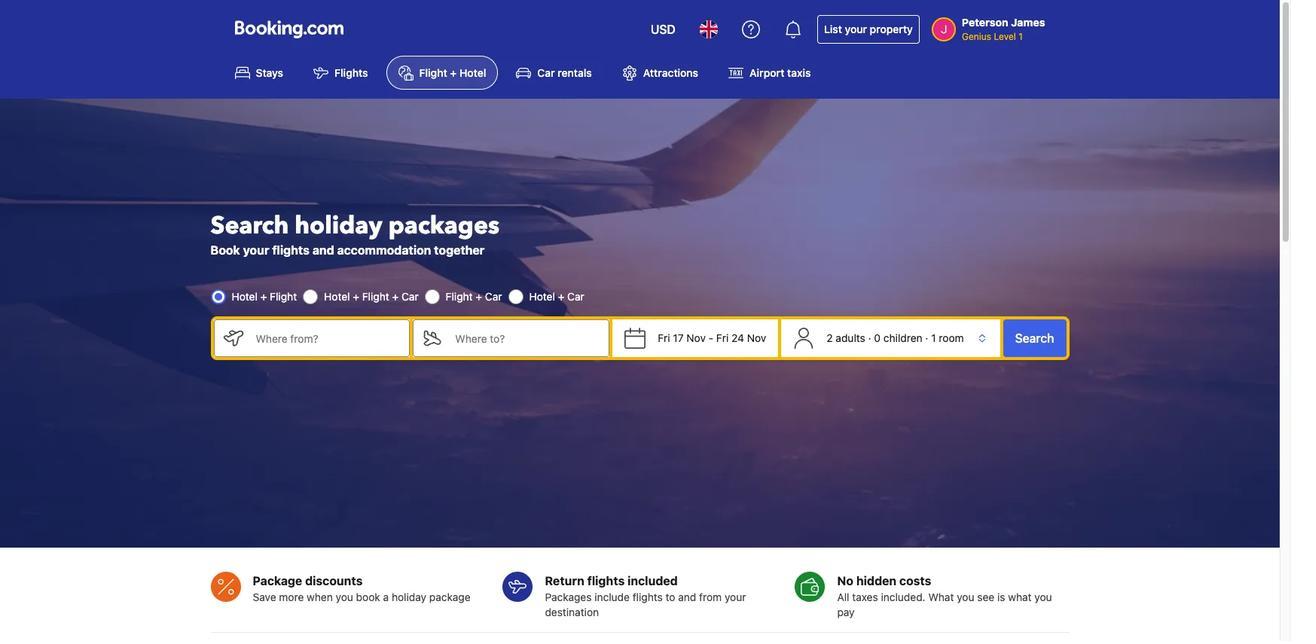 Task type: locate. For each thing, give the bounding box(es) containing it.
car
[[537, 67, 555, 79], [402, 290, 419, 303], [485, 290, 502, 303], [567, 290, 585, 303]]

flights up the include in the bottom left of the page
[[587, 574, 625, 588]]

hotel for hotel + car
[[529, 290, 555, 303]]

book
[[356, 591, 380, 603]]

1 horizontal spatial you
[[957, 591, 975, 603]]

flights down included
[[633, 591, 663, 603]]

genius
[[962, 31, 992, 42]]

your right from
[[725, 591, 746, 603]]

you inside package discounts save more when you book a holiday package
[[336, 591, 353, 603]]

attractions
[[643, 67, 698, 79]]

taxes
[[852, 591, 878, 603]]

2 vertical spatial your
[[725, 591, 746, 603]]

what
[[929, 591, 954, 603]]

save
[[253, 591, 276, 603]]

2 horizontal spatial flights
[[633, 591, 663, 603]]

you left 'see'
[[957, 591, 975, 603]]

17
[[673, 332, 684, 344]]

nov left -
[[687, 332, 706, 344]]

nov right 24
[[747, 332, 766, 344]]

you right what
[[1035, 591, 1052, 603]]

0 horizontal spatial you
[[336, 591, 353, 603]]

fri right -
[[716, 332, 729, 344]]

all
[[837, 591, 850, 603]]

room
[[939, 332, 964, 344]]

·
[[868, 332, 871, 344], [926, 332, 929, 344]]

1 vertical spatial search
[[1015, 332, 1054, 345]]

1 horizontal spatial your
[[725, 591, 746, 603]]

children
[[884, 332, 923, 344]]

2
[[827, 332, 833, 344]]

0 vertical spatial search
[[211, 210, 289, 243]]

1 horizontal spatial ·
[[926, 332, 929, 344]]

your
[[845, 23, 867, 35], [243, 243, 269, 257], [725, 591, 746, 603]]

included
[[628, 574, 678, 588]]

from
[[699, 591, 722, 603]]

0 vertical spatial flights
[[272, 243, 310, 257]]

24
[[732, 332, 744, 344]]

book
[[211, 243, 240, 257]]

your right book
[[243, 243, 269, 257]]

1 horizontal spatial nov
[[747, 332, 766, 344]]

airport
[[750, 67, 785, 79]]

1 horizontal spatial 1
[[1019, 31, 1023, 42]]

hotel
[[460, 67, 486, 79], [232, 290, 258, 303], [324, 290, 350, 303], [529, 290, 555, 303]]

list your property
[[824, 23, 913, 35]]

0 horizontal spatial ·
[[868, 332, 871, 344]]

Where to? field
[[443, 320, 610, 357]]

your inside return flights included packages include flights to and from your destination
[[725, 591, 746, 603]]

usd button
[[642, 11, 685, 47]]

0 horizontal spatial holiday
[[295, 210, 382, 243]]

0 vertical spatial 1
[[1019, 31, 1023, 42]]

0 horizontal spatial 1
[[931, 332, 936, 344]]

1 vertical spatial holiday
[[392, 591, 426, 603]]

2 horizontal spatial your
[[845, 23, 867, 35]]

0 horizontal spatial nov
[[687, 332, 706, 344]]

and right to
[[678, 591, 696, 603]]

1 you from the left
[[336, 591, 353, 603]]

· right children
[[926, 332, 929, 344]]

1 horizontal spatial holiday
[[392, 591, 426, 603]]

1 horizontal spatial search
[[1015, 332, 1054, 345]]

0 horizontal spatial your
[[243, 243, 269, 257]]

flights inside "search holiday packages book your flights and accommodation together"
[[272, 243, 310, 257]]

fri left 17
[[658, 332, 670, 344]]

1 · from the left
[[868, 332, 871, 344]]

list
[[824, 23, 842, 35]]

hotel for hotel + flight
[[232, 290, 258, 303]]

Where from? field
[[244, 320, 410, 357]]

include
[[595, 591, 630, 603]]

you
[[336, 591, 353, 603], [957, 591, 975, 603], [1035, 591, 1052, 603]]

search inside button
[[1015, 332, 1054, 345]]

usd
[[651, 23, 676, 36]]

1 horizontal spatial flights
[[587, 574, 625, 588]]

1 nov from the left
[[687, 332, 706, 344]]

costs
[[900, 574, 932, 588]]

1 left "room" on the bottom
[[931, 332, 936, 344]]

what
[[1008, 591, 1032, 603]]

2 nov from the left
[[747, 332, 766, 344]]

1 vertical spatial your
[[243, 243, 269, 257]]

· left 0
[[868, 332, 871, 344]]

fri
[[658, 332, 670, 344], [716, 332, 729, 344]]

holiday
[[295, 210, 382, 243], [392, 591, 426, 603]]

search
[[211, 210, 289, 243], [1015, 332, 1054, 345]]

1 horizontal spatial fri
[[716, 332, 729, 344]]

search button
[[1003, 320, 1066, 357]]

1 right "level"
[[1019, 31, 1023, 42]]

1 horizontal spatial and
[[678, 591, 696, 603]]

you down "discounts"
[[336, 591, 353, 603]]

more
[[279, 591, 304, 603]]

nov
[[687, 332, 706, 344], [747, 332, 766, 344]]

your right the list
[[845, 23, 867, 35]]

0 vertical spatial and
[[313, 243, 334, 257]]

airport taxis link
[[717, 56, 823, 90]]

flights up the hotel + flight
[[272, 243, 310, 257]]

0 horizontal spatial flights
[[272, 243, 310, 257]]

search inside "search holiday packages book your flights and accommodation together"
[[211, 210, 289, 243]]

2 vertical spatial flights
[[633, 591, 663, 603]]

flights
[[272, 243, 310, 257], [587, 574, 625, 588], [633, 591, 663, 603]]

1 vertical spatial 1
[[931, 332, 936, 344]]

2 adults · 0 children · 1 room
[[827, 332, 964, 344]]

0 horizontal spatial search
[[211, 210, 289, 243]]

no hidden costs all taxes included. what you see is what you pay
[[837, 574, 1052, 619]]

destination
[[545, 606, 599, 619]]

and left the accommodation
[[313, 243, 334, 257]]

flight
[[419, 67, 447, 79], [270, 290, 297, 303], [362, 290, 389, 303], [446, 290, 473, 303]]

1 vertical spatial and
[[678, 591, 696, 603]]

holiday up the accommodation
[[295, 210, 382, 243]]

0 horizontal spatial and
[[313, 243, 334, 257]]

adults
[[836, 332, 866, 344]]

and
[[313, 243, 334, 257], [678, 591, 696, 603]]

1
[[1019, 31, 1023, 42], [931, 332, 936, 344]]

holiday right the a
[[392, 591, 426, 603]]

0 horizontal spatial fri
[[658, 332, 670, 344]]

2 · from the left
[[926, 332, 929, 344]]

2 horizontal spatial you
[[1035, 591, 1052, 603]]

0 vertical spatial holiday
[[295, 210, 382, 243]]

a
[[383, 591, 389, 603]]

+
[[450, 67, 457, 79], [260, 290, 267, 303], [353, 290, 359, 303], [392, 290, 399, 303], [476, 290, 482, 303], [558, 290, 565, 303]]

included.
[[881, 591, 926, 603]]

rentals
[[558, 67, 592, 79]]

+ for hotel + car
[[558, 290, 565, 303]]

flight + hotel link
[[386, 56, 498, 90]]

return
[[545, 574, 584, 588]]

hotel + flight + car
[[324, 290, 419, 303]]



Task type: describe. For each thing, give the bounding box(es) containing it.
-
[[709, 332, 714, 344]]

hidden
[[857, 574, 897, 588]]

and inside return flights included packages include flights to and from your destination
[[678, 591, 696, 603]]

accommodation
[[337, 243, 431, 257]]

attractions link
[[610, 56, 711, 90]]

flights for holiday
[[272, 243, 310, 257]]

peterson james genius level 1
[[962, 16, 1045, 42]]

holiday inside package discounts save more when you book a holiday package
[[392, 591, 426, 603]]

package discounts save more when you book a holiday package
[[253, 574, 471, 603]]

taxis
[[787, 67, 811, 79]]

package
[[429, 591, 471, 603]]

flights for flights
[[633, 591, 663, 603]]

search for search
[[1015, 332, 1054, 345]]

is
[[998, 591, 1005, 603]]

pay
[[837, 606, 855, 619]]

package
[[253, 574, 302, 588]]

0
[[874, 332, 881, 344]]

return flights included packages include flights to and from your destination
[[545, 574, 746, 619]]

1 fri from the left
[[658, 332, 670, 344]]

stays
[[256, 67, 283, 79]]

discounts
[[305, 574, 363, 588]]

when
[[307, 591, 333, 603]]

packages
[[388, 210, 500, 243]]

search for search holiday packages book your flights and accommodation together
[[211, 210, 289, 243]]

your inside "search holiday packages book your flights and accommodation together"
[[243, 243, 269, 257]]

hotel for hotel + flight + car
[[324, 290, 350, 303]]

1 inside peterson james genius level 1
[[1019, 31, 1023, 42]]

see
[[977, 591, 995, 603]]

peterson
[[962, 16, 1009, 29]]

car rentals
[[537, 67, 592, 79]]

airport taxis
[[750, 67, 811, 79]]

+ for hotel + flight
[[260, 290, 267, 303]]

1 vertical spatial flights
[[587, 574, 625, 588]]

flights link
[[301, 56, 380, 90]]

flights
[[335, 67, 368, 79]]

fri 17 nov - fri 24 nov
[[658, 332, 766, 344]]

2 you from the left
[[957, 591, 975, 603]]

booking.com online hotel reservations image
[[235, 20, 343, 38]]

+ for hotel + flight + car
[[353, 290, 359, 303]]

0 vertical spatial your
[[845, 23, 867, 35]]

packages
[[545, 591, 592, 603]]

+ for flight + hotel
[[450, 67, 457, 79]]

property
[[870, 23, 913, 35]]

car rentals link
[[504, 56, 604, 90]]

list your property link
[[817, 15, 920, 44]]

level
[[994, 31, 1016, 42]]

3 you from the left
[[1035, 591, 1052, 603]]

james
[[1011, 16, 1045, 29]]

+ for flight + car
[[476, 290, 482, 303]]

2 fri from the left
[[716, 332, 729, 344]]

no
[[837, 574, 854, 588]]

flight + hotel
[[419, 67, 486, 79]]

hotel + car
[[529, 290, 585, 303]]

holiday inside "search holiday packages book your flights and accommodation together"
[[295, 210, 382, 243]]

together
[[434, 243, 485, 257]]

stays link
[[223, 56, 295, 90]]

hotel + flight
[[232, 290, 297, 303]]

and inside "search holiday packages book your flights and accommodation together"
[[313, 243, 334, 257]]

to
[[666, 591, 675, 603]]

flight + car
[[446, 290, 502, 303]]

search holiday packages book your flights and accommodation together
[[211, 210, 500, 257]]



Task type: vqa. For each thing, say whether or not it's contained in the screenshot.
"children"
yes



